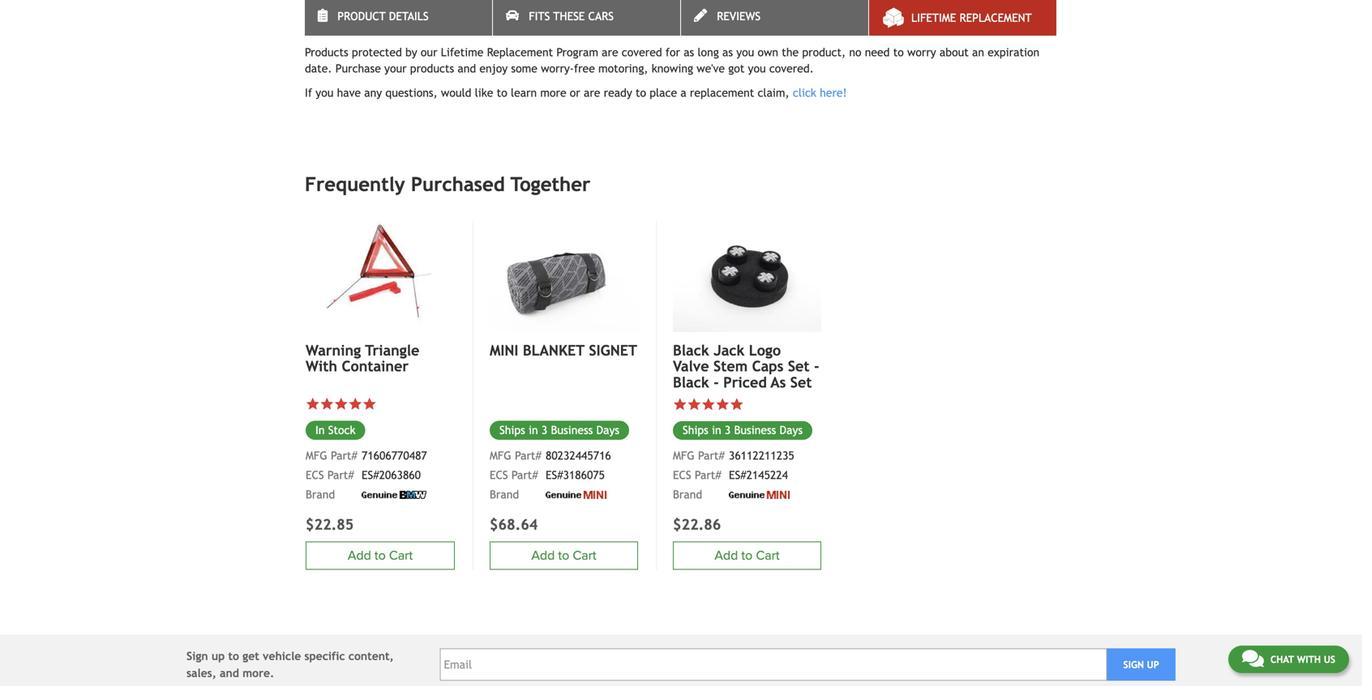 Task type: describe. For each thing, give the bounding box(es) containing it.
click
[[793, 86, 817, 99]]

cart for $22.86
[[756, 549, 780, 564]]

more
[[540, 86, 567, 99]]

products
[[410, 62, 454, 75]]

add for $22.86
[[715, 549, 738, 564]]

es#3186075
[[546, 469, 605, 482]]

worry-
[[541, 62, 574, 75]]

date.
[[305, 62, 332, 75]]

we've
[[697, 62, 725, 75]]

your
[[384, 62, 407, 75]]

to inside the sign up to get vehicle specific content, sales, and more.
[[228, 651, 239, 664]]

ecs for $22.85
[[306, 469, 324, 482]]

1 days from the left
[[597, 424, 620, 437]]

fits these cars
[[529, 10, 614, 23]]

claim,
[[758, 86, 790, 99]]

priced
[[724, 374, 767, 391]]

or
[[570, 86, 581, 99]]

the
[[782, 46, 799, 59]]

click here! link
[[793, 86, 847, 99]]

2 cart from the left
[[573, 549, 597, 564]]

80232445716
[[546, 450, 611, 463]]

1 in from the left
[[529, 424, 538, 437]]

fits these cars link
[[493, 0, 680, 36]]

product,
[[802, 46, 846, 59]]

together
[[511, 173, 591, 196]]

0 vertical spatial you
[[737, 46, 755, 59]]

and inside products protected by our lifetime replacement program are covered for as long as you own the product, no need to worry about an expiration date. purchase your products and enjoy some worry-free motoring, knowing we've got you covered.
[[458, 62, 476, 75]]

would
[[441, 86, 472, 99]]

product details
[[338, 10, 429, 23]]

these
[[553, 10, 585, 23]]

details
[[389, 10, 429, 23]]

reviews
[[717, 10, 761, 23]]

up for sign up to get vehicle specific content, sales, and more.
[[212, 651, 225, 664]]

free
[[574, 62, 595, 75]]

our
[[513, 13, 541, 32]]

lifetime replacement link
[[869, 0, 1057, 36]]

container
[[342, 358, 409, 375]]

by
[[406, 46, 417, 59]]

products
[[305, 46, 349, 59]]

mfg inside mfg part# 80232445716 ecs part# es#3186075 brand
[[490, 450, 512, 463]]

2 3 from the left
[[725, 424, 731, 437]]

valve
[[673, 358, 709, 375]]

es#2063860
[[362, 469, 421, 482]]

protected
[[352, 46, 402, 59]]

2 ships from the left
[[683, 424, 709, 437]]

no
[[849, 46, 862, 59]]

mfg part# 36112211235 ecs part# es#2145224 brand
[[673, 450, 795, 502]]

1 horizontal spatial replacement
[[614, 13, 713, 32]]

1 ships in 3 business days from the left
[[500, 424, 620, 437]]

2 horizontal spatial replacement
[[960, 11, 1032, 24]]

content,
[[349, 651, 394, 664]]

star image for warning triangle with container
[[306, 398, 320, 412]]

need
[[865, 46, 890, 59]]

cars
[[588, 10, 614, 23]]

chat
[[1271, 655, 1295, 666]]

add to cart button for $22.86
[[673, 542, 822, 571]]

1 business from the left
[[551, 424, 593, 437]]

ecs for $22.86
[[673, 469, 692, 482]]

sign for sign up to get vehicle specific content, sales, and more.
[[187, 651, 208, 664]]

a
[[681, 86, 687, 99]]

3 star image from the left
[[348, 398, 363, 412]]

2 days from the left
[[780, 424, 803, 437]]

us
[[1324, 655, 1336, 666]]

to inside products protected by our lifetime replacement program are covered for as long as you own the product, no need to worry about an expiration date. purchase your products and enjoy some worry-free motoring, knowing we've got you covered.
[[894, 46, 904, 59]]

by
[[489, 13, 508, 32]]

this product is covered by our lifetime replacement program
[[305, 13, 781, 32]]

es#2145224
[[729, 469, 788, 482]]

2 add to cart button from the left
[[490, 542, 638, 571]]

for
[[666, 46, 680, 59]]

logo
[[749, 342, 781, 359]]

mfg for $22.86
[[673, 450, 695, 463]]

$22.85
[[306, 517, 354, 534]]

like
[[475, 86, 493, 99]]

replacement
[[690, 86, 755, 99]]

$68.64
[[490, 517, 538, 534]]

add to cart for $22.86
[[715, 549, 780, 564]]

expiration
[[988, 46, 1040, 59]]

71606770487
[[362, 450, 427, 463]]

chat with us link
[[1229, 646, 1350, 674]]

covered
[[622, 46, 662, 59]]

worry
[[908, 46, 937, 59]]

more.
[[243, 668, 274, 681]]

as
[[771, 374, 786, 391]]

lifetime replacement
[[912, 11, 1032, 24]]

mfg for $22.85
[[306, 450, 327, 463]]

star image for black jack logo valve stem caps set - black - priced as set
[[673, 398, 687, 412]]

long
[[698, 46, 719, 59]]

8 star image from the left
[[730, 398, 744, 412]]

36112211235
[[729, 450, 795, 463]]

fits
[[529, 10, 550, 23]]

genuine mini image for es#3186075
[[546, 491, 607, 500]]

products protected by our lifetime replacement program are covered for as long as you own the product, no need to worry about an expiration date. purchase your products and enjoy some worry-free motoring, knowing we've got you covered.
[[305, 46, 1040, 75]]

this
[[305, 13, 336, 32]]

and inside the sign up to get vehicle specific content, sales, and more.
[[220, 668, 239, 681]]

1 horizontal spatial lifetime
[[545, 13, 609, 32]]

is
[[405, 13, 417, 32]]

in
[[316, 424, 325, 437]]

motoring,
[[599, 62, 648, 75]]

1 vertical spatial you
[[748, 62, 766, 75]]

mini
[[490, 342, 519, 359]]

triangle
[[365, 342, 420, 359]]

covered.
[[770, 62, 814, 75]]

2 star image from the left
[[334, 398, 348, 412]]

frequently purchased together
[[305, 173, 591, 196]]



Task type: locate. For each thing, give the bounding box(es) containing it.
ships in 3 business days up 80232445716 at the bottom of the page
[[500, 424, 620, 437]]

3 add from the left
[[715, 549, 738, 564]]

0 horizontal spatial ships
[[500, 424, 525, 437]]

0 horizontal spatial program
[[557, 46, 599, 59]]

1 vertical spatial black
[[673, 374, 709, 391]]

have
[[337, 86, 361, 99]]

in
[[529, 424, 538, 437], [712, 424, 722, 437]]

ecs up $68.64
[[490, 469, 508, 482]]

star image down valve
[[673, 398, 687, 412]]

3 add to cart from the left
[[715, 549, 780, 564]]

ships in 3 business days
[[500, 424, 620, 437], [683, 424, 803, 437]]

black left jack
[[673, 342, 709, 359]]

star image up in
[[306, 398, 320, 412]]

1 black from the top
[[673, 342, 709, 359]]

ships in 3 business days up 36112211235
[[683, 424, 803, 437]]

enjoy
[[480, 62, 508, 75]]

ecs inside mfg part# 80232445716 ecs part# es#3186075 brand
[[490, 469, 508, 482]]

1 horizontal spatial add
[[532, 549, 555, 564]]

1 horizontal spatial mfg
[[490, 450, 512, 463]]

program inside products protected by our lifetime replacement program are covered for as long as you own the product, no need to worry about an expiration date. purchase your products and enjoy some worry-free motoring, knowing we've got you covered.
[[557, 46, 599, 59]]

as up got in the right top of the page
[[723, 46, 733, 59]]

$22.86
[[673, 517, 721, 534]]

add to cart button for $22.85
[[306, 542, 455, 571]]

2 black from the top
[[673, 374, 709, 391]]

3 add to cart button from the left
[[673, 542, 822, 571]]

in stock
[[316, 424, 356, 437]]

0 horizontal spatial replacement
[[487, 46, 553, 59]]

mfg part# 80232445716 ecs part# es#3186075 brand
[[490, 450, 611, 502]]

to
[[894, 46, 904, 59], [497, 86, 508, 99], [636, 86, 646, 99], [375, 549, 386, 564], [558, 549, 570, 564], [742, 549, 753, 564], [228, 651, 239, 664]]

lifetime inside products protected by our lifetime replacement program are covered for as long as you own the product, no need to worry about an expiration date. purchase your products and enjoy some worry-free motoring, knowing we've got you covered.
[[441, 46, 484, 59]]

3 up 80232445716 at the bottom of the page
[[542, 424, 548, 437]]

replacement up for
[[614, 13, 713, 32]]

if you have any questions, would like to learn more or are ready to place a replacement claim, click here!
[[305, 86, 847, 99]]

business
[[551, 424, 593, 437], [734, 424, 776, 437]]

mini blanket signet image
[[490, 221, 638, 333]]

1 horizontal spatial are
[[602, 46, 619, 59]]

got
[[729, 62, 745, 75]]

product
[[338, 10, 386, 23], [341, 13, 401, 32]]

warning
[[306, 342, 361, 359]]

1 vertical spatial and
[[220, 668, 239, 681]]

black
[[673, 342, 709, 359], [673, 374, 709, 391]]

0 horizontal spatial up
[[212, 651, 225, 664]]

add to cart button down $22.86
[[673, 542, 822, 571]]

add to cart down $22.86
[[715, 549, 780, 564]]

brand for $22.85
[[306, 489, 335, 502]]

mini blanket signet
[[490, 342, 637, 359]]

1 horizontal spatial and
[[458, 62, 476, 75]]

1 horizontal spatial -
[[814, 358, 820, 375]]

1 star image from the left
[[320, 398, 334, 412]]

1 add to cart button from the left
[[306, 542, 455, 571]]

sign up button
[[1107, 649, 1176, 682]]

add down $22.86
[[715, 549, 738, 564]]

2 vertical spatial you
[[316, 86, 334, 99]]

1 horizontal spatial brand
[[490, 489, 519, 502]]

2 genuine mini image from the left
[[729, 491, 790, 500]]

sign
[[187, 651, 208, 664], [1124, 660, 1144, 671]]

0 horizontal spatial add to cart
[[348, 549, 413, 564]]

add to cart for $22.85
[[348, 549, 413, 564]]

stock
[[328, 424, 356, 437]]

replacement
[[960, 11, 1032, 24], [614, 13, 713, 32], [487, 46, 553, 59]]

an
[[972, 46, 985, 59]]

3
[[542, 424, 548, 437], [725, 424, 731, 437]]

0 horizontal spatial and
[[220, 668, 239, 681]]

1 horizontal spatial as
[[723, 46, 733, 59]]

days
[[597, 424, 620, 437], [780, 424, 803, 437]]

1 horizontal spatial program
[[718, 13, 781, 32]]

ecs down in
[[306, 469, 324, 482]]

questions,
[[386, 86, 438, 99]]

0 horizontal spatial add
[[348, 549, 371, 564]]

are
[[602, 46, 619, 59], [584, 86, 601, 99]]

1 genuine mini image from the left
[[546, 491, 607, 500]]

get
[[243, 651, 259, 664]]

replacement up the an
[[960, 11, 1032, 24]]

2 horizontal spatial cart
[[756, 549, 780, 564]]

0 horizontal spatial sign
[[187, 651, 208, 664]]

and right sales,
[[220, 668, 239, 681]]

0 horizontal spatial -
[[714, 374, 719, 391]]

add down $68.64
[[532, 549, 555, 564]]

days up 80232445716 at the bottom of the page
[[597, 424, 620, 437]]

set
[[788, 358, 810, 375], [791, 374, 812, 391]]

replacement inside products protected by our lifetime replacement program are covered for as long as you own the product, no need to worry about an expiration date. purchase your products and enjoy some worry-free motoring, knowing we've got you covered.
[[487, 46, 553, 59]]

blanket
[[523, 342, 585, 359]]

cart for $22.85
[[389, 549, 413, 564]]

mfg inside mfg part# 71606770487 ecs part# es#2063860 brand
[[306, 450, 327, 463]]

if
[[305, 86, 312, 99]]

1 horizontal spatial 3
[[725, 424, 731, 437]]

1 horizontal spatial sign
[[1124, 660, 1144, 671]]

our
[[421, 46, 438, 59]]

1 horizontal spatial business
[[734, 424, 776, 437]]

2 add to cart from the left
[[532, 549, 597, 564]]

ecs up $22.86
[[673, 469, 692, 482]]

2 horizontal spatial brand
[[673, 489, 703, 502]]

0 horizontal spatial in
[[529, 424, 538, 437]]

2 star image from the left
[[673, 398, 687, 412]]

brand inside mfg part# 80232445716 ecs part# es#3186075 brand
[[490, 489, 519, 502]]

mfg up $22.86
[[673, 450, 695, 463]]

3 ecs from the left
[[673, 469, 692, 482]]

black jack logo valve stem caps set - black - priced as set
[[673, 342, 820, 391]]

- left priced
[[714, 374, 719, 391]]

up inside the sign up to get vehicle specific content, sales, and more.
[[212, 651, 225, 664]]

up for sign up
[[1147, 660, 1160, 671]]

warning triangle with container link
[[306, 342, 455, 375]]

2 mfg from the left
[[490, 450, 512, 463]]

0 horizontal spatial brand
[[306, 489, 335, 502]]

mfg up $68.64
[[490, 450, 512, 463]]

1 horizontal spatial cart
[[573, 549, 597, 564]]

add down $22.85
[[348, 549, 371, 564]]

5 star image from the left
[[687, 398, 702, 412]]

brand up $68.64
[[490, 489, 519, 502]]

2 business from the left
[[734, 424, 776, 437]]

are right or
[[584, 86, 601, 99]]

mini blanket signet link
[[490, 342, 638, 359]]

black jack logo valve stem caps set - black - priced as set link
[[673, 342, 822, 391]]

are inside products protected by our lifetime replacement program are covered for as long as you own the product, no need to worry about an expiration date. purchase your products and enjoy some worry-free motoring, knowing we've got you covered.
[[602, 46, 619, 59]]

signet
[[589, 342, 637, 359]]

place
[[650, 86, 677, 99]]

genuine mini image for es#2145224
[[729, 491, 790, 500]]

add to cart button
[[306, 542, 455, 571], [490, 542, 638, 571], [673, 542, 822, 571]]

1 horizontal spatial add to cart button
[[490, 542, 638, 571]]

0 horizontal spatial lifetime
[[441, 46, 484, 59]]

0 horizontal spatial mfg
[[306, 450, 327, 463]]

mfg inside 'mfg part# 36112211235 ecs part# es#2145224 brand'
[[673, 450, 695, 463]]

1 horizontal spatial star image
[[673, 398, 687, 412]]

ships up mfg part# 80232445716 ecs part# es#3186075 brand
[[500, 424, 525, 437]]

own
[[758, 46, 779, 59]]

2 brand from the left
[[490, 489, 519, 502]]

here!
[[820, 86, 847, 99]]

add to cart down $68.64
[[532, 549, 597, 564]]

1 star image from the left
[[306, 398, 320, 412]]

1 add from the left
[[348, 549, 371, 564]]

black jack logo valve stem caps set - black - priced as set image
[[673, 221, 822, 333]]

2 as from the left
[[723, 46, 733, 59]]

1 cart from the left
[[389, 549, 413, 564]]

add to cart
[[348, 549, 413, 564], [532, 549, 597, 564], [715, 549, 780, 564]]

mfg
[[306, 450, 327, 463], [490, 450, 512, 463], [673, 450, 695, 463]]

business up 36112211235
[[734, 424, 776, 437]]

ecs inside mfg part# 71606770487 ecs part# es#2063860 brand
[[306, 469, 324, 482]]

1 horizontal spatial up
[[1147, 660, 1160, 671]]

0 horizontal spatial ecs
[[306, 469, 324, 482]]

ships up 'mfg part# 36112211235 ecs part# es#2145224 brand'
[[683, 424, 709, 437]]

program up free
[[557, 46, 599, 59]]

brand
[[306, 489, 335, 502], [490, 489, 519, 502], [673, 489, 703, 502]]

mfg part# 71606770487 ecs part# es#2063860 brand
[[306, 450, 427, 502]]

3 brand from the left
[[673, 489, 703, 502]]

ecs inside 'mfg part# 36112211235 ecs part# es#2145224 brand'
[[673, 469, 692, 482]]

add to cart button down $22.85
[[306, 542, 455, 571]]

1 as from the left
[[684, 46, 694, 59]]

7 star image from the left
[[716, 398, 730, 412]]

part#
[[331, 450, 358, 463], [515, 450, 542, 463], [698, 450, 725, 463], [328, 469, 354, 482], [512, 469, 538, 482], [695, 469, 722, 482]]

genuine bmw image
[[362, 491, 427, 500]]

1 horizontal spatial ecs
[[490, 469, 508, 482]]

genuine mini image
[[546, 491, 607, 500], [729, 491, 790, 500]]

as right for
[[684, 46, 694, 59]]

2 add from the left
[[532, 549, 555, 564]]

star image
[[306, 398, 320, 412], [673, 398, 687, 412]]

0 horizontal spatial genuine mini image
[[546, 491, 607, 500]]

1 horizontal spatial in
[[712, 424, 722, 437]]

reviews link
[[681, 0, 869, 36]]

0 vertical spatial black
[[673, 342, 709, 359]]

about
[[940, 46, 969, 59]]

1 horizontal spatial ships in 3 business days
[[683, 424, 803, 437]]

sign for sign up
[[1124, 660, 1144, 671]]

in up mfg part# 80232445716 ecs part# es#3186075 brand
[[529, 424, 538, 437]]

0 horizontal spatial star image
[[306, 398, 320, 412]]

jack
[[714, 342, 745, 359]]

stem
[[714, 358, 748, 375]]

0 horizontal spatial add to cart button
[[306, 542, 455, 571]]

2 horizontal spatial add to cart button
[[673, 542, 822, 571]]

3 mfg from the left
[[673, 450, 695, 463]]

1 ships from the left
[[500, 424, 525, 437]]

brand inside mfg part# 71606770487 ecs part# es#2063860 brand
[[306, 489, 335, 502]]

3 up 36112211235
[[725, 424, 731, 437]]

1 ecs from the left
[[306, 469, 324, 482]]

comments image
[[1242, 650, 1264, 669]]

0 vertical spatial and
[[458, 62, 476, 75]]

4 star image from the left
[[363, 398, 377, 412]]

0 horizontal spatial 3
[[542, 424, 548, 437]]

black left stem
[[673, 374, 709, 391]]

in up 'mfg part# 36112211235 ecs part# es#2145224 brand'
[[712, 424, 722, 437]]

mfg down in
[[306, 450, 327, 463]]

0 horizontal spatial ships in 3 business days
[[500, 424, 620, 437]]

vehicle
[[263, 651, 301, 664]]

1 horizontal spatial add to cart
[[532, 549, 597, 564]]

- right as
[[814, 358, 820, 375]]

sign inside the sign up to get vehicle specific content, sales, and more.
[[187, 651, 208, 664]]

1 vertical spatial are
[[584, 86, 601, 99]]

purchase
[[336, 62, 381, 75]]

0 horizontal spatial are
[[584, 86, 601, 99]]

product details link
[[305, 0, 492, 36]]

2 horizontal spatial add to cart
[[715, 549, 780, 564]]

1 horizontal spatial ships
[[683, 424, 709, 437]]

1 3 from the left
[[542, 424, 548, 437]]

are up motoring,
[[602, 46, 619, 59]]

0 vertical spatial program
[[718, 13, 781, 32]]

0 horizontal spatial cart
[[389, 549, 413, 564]]

2 horizontal spatial mfg
[[673, 450, 695, 463]]

2 horizontal spatial add
[[715, 549, 738, 564]]

learn
[[511, 86, 537, 99]]

sign inside 'sign up' button
[[1124, 660, 1144, 671]]

covered
[[422, 13, 485, 32]]

Email email field
[[440, 649, 1107, 682]]

2 ecs from the left
[[490, 469, 508, 482]]

with
[[306, 358, 337, 375]]

1 brand from the left
[[306, 489, 335, 502]]

0 horizontal spatial days
[[597, 424, 620, 437]]

add to cart down $22.85
[[348, 549, 413, 564]]

1 horizontal spatial genuine mini image
[[729, 491, 790, 500]]

add for $22.85
[[348, 549, 371, 564]]

6 star image from the left
[[702, 398, 716, 412]]

sales,
[[187, 668, 216, 681]]

business up 80232445716 at the bottom of the page
[[551, 424, 593, 437]]

brand for $22.86
[[673, 489, 703, 502]]

warning triangle with container image
[[306, 221, 455, 333]]

genuine mini image down es#3186075
[[546, 491, 607, 500]]

brand up $22.86
[[673, 489, 703, 502]]

star image
[[320, 398, 334, 412], [334, 398, 348, 412], [348, 398, 363, 412], [363, 398, 377, 412], [687, 398, 702, 412], [702, 398, 716, 412], [716, 398, 730, 412], [730, 398, 744, 412]]

1 add to cart from the left
[[348, 549, 413, 564]]

days up 36112211235
[[780, 424, 803, 437]]

replacement up some
[[487, 46, 553, 59]]

chat with us
[[1271, 655, 1336, 666]]

sign up
[[1124, 660, 1160, 671]]

you right if
[[316, 86, 334, 99]]

1 vertical spatial program
[[557, 46, 599, 59]]

you down own
[[748, 62, 766, 75]]

and up would
[[458, 62, 476, 75]]

0 horizontal spatial as
[[684, 46, 694, 59]]

2 in from the left
[[712, 424, 722, 437]]

2 horizontal spatial ecs
[[673, 469, 692, 482]]

0 vertical spatial are
[[602, 46, 619, 59]]

program up own
[[718, 13, 781, 32]]

0 horizontal spatial business
[[551, 424, 593, 437]]

any
[[364, 86, 382, 99]]

purchased
[[411, 173, 505, 196]]

2 ships in 3 business days from the left
[[683, 424, 803, 437]]

2 horizontal spatial lifetime
[[912, 11, 956, 24]]

genuine mini image down es#2145224
[[729, 491, 790, 500]]

you up got in the right top of the page
[[737, 46, 755, 59]]

up inside button
[[1147, 660, 1160, 671]]

ready
[[604, 86, 632, 99]]

-
[[814, 358, 820, 375], [714, 374, 719, 391]]

1 horizontal spatial days
[[780, 424, 803, 437]]

1 mfg from the left
[[306, 450, 327, 463]]

sign up to get vehicle specific content, sales, and more.
[[187, 651, 394, 681]]

add to cart button down $68.64
[[490, 542, 638, 571]]

caps
[[752, 358, 784, 375]]

brand inside 'mfg part# 36112211235 ecs part# es#2145224 brand'
[[673, 489, 703, 502]]

3 cart from the left
[[756, 549, 780, 564]]

brand up $22.85
[[306, 489, 335, 502]]



Task type: vqa. For each thing, say whether or not it's contained in the screenshot.
the Brand
yes



